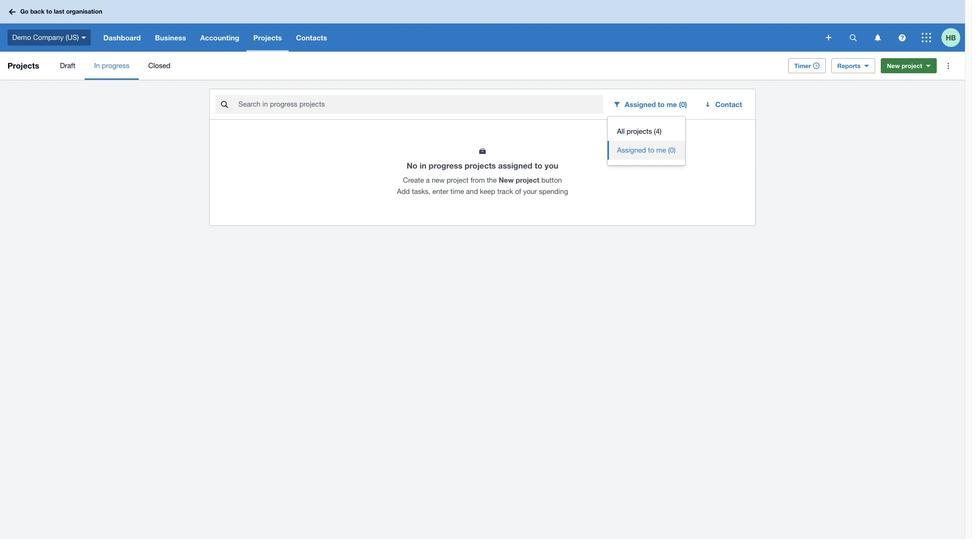 Task type: vqa. For each thing, say whether or not it's contained in the screenshot.
organisation
yes



Task type: describe. For each thing, give the bounding box(es) containing it.
draft link
[[51, 52, 85, 80]]

1 horizontal spatial project
[[516, 176, 539, 184]]

contact button
[[698, 95, 750, 114]]

a
[[426, 176, 430, 184]]

1 horizontal spatial progress
[[429, 161, 462, 171]]

enter
[[432, 188, 449, 196]]

projects button
[[246, 24, 289, 52]]

the
[[487, 176, 497, 184]]

create
[[403, 176, 424, 184]]

to left you at top right
[[535, 161, 542, 171]]

Search in progress projects search field
[[237, 95, 603, 113]]

group containing all projects (4)
[[608, 117, 685, 166]]

all
[[617, 127, 625, 135]]

contacts
[[296, 33, 327, 42]]

assigned to me (0) for assigned to me (0) popup button
[[625, 100, 687, 109]]

new inside the new project popup button
[[887, 62, 900, 70]]

time
[[450, 188, 464, 196]]

dashboard
[[103, 33, 141, 42]]

in
[[420, 161, 426, 171]]

all projects (4)
[[617, 127, 662, 135]]

timer button
[[788, 58, 826, 73]]

demo company (us)
[[12, 33, 79, 41]]

hb button
[[942, 24, 965, 52]]

progress inside in progress link
[[102, 62, 129, 70]]

in progress link
[[85, 52, 139, 80]]

business
[[155, 33, 186, 42]]

new
[[432, 176, 445, 184]]

organisation
[[66, 8, 102, 15]]

keep
[[480, 188, 495, 196]]

of
[[515, 188, 521, 196]]

from
[[470, 176, 485, 184]]

me for assigned to me (0) button
[[656, 146, 666, 154]]

draft
[[60, 62, 75, 70]]

assigned to me (0) for assigned to me (0) button
[[617, 146, 676, 154]]

navigation containing dashboard
[[96, 24, 819, 52]]

back
[[30, 8, 45, 15]]

banner containing hb
[[0, 0, 965, 52]]

in
[[94, 62, 100, 70]]

closed
[[148, 62, 170, 70]]

business button
[[148, 24, 193, 52]]

last
[[54, 8, 64, 15]]

go back to last organisation link
[[6, 3, 108, 20]]

track
[[497, 188, 513, 196]]

button
[[541, 176, 562, 184]]

projects inside dropdown button
[[253, 33, 282, 42]]

reports
[[837, 62, 861, 70]]

assigned for assigned to me (0) button
[[617, 146, 646, 154]]

new project
[[887, 62, 922, 70]]

dashboard link
[[96, 24, 148, 52]]

(4)
[[654, 127, 662, 135]]

svg image inside go back to last organisation link
[[9, 9, 16, 15]]

demo
[[12, 33, 31, 41]]

company
[[33, 33, 64, 41]]

assigned to me (0) button
[[607, 95, 695, 114]]

closed link
[[139, 52, 180, 80]]

demo company (us) button
[[0, 24, 96, 52]]

more options image
[[939, 56, 957, 75]]

timer
[[794, 62, 811, 70]]

project inside popup button
[[902, 62, 922, 70]]

accounting
[[200, 33, 239, 42]]

to left last on the top left of page
[[46, 8, 52, 15]]

projects inside button
[[627, 127, 652, 135]]



Task type: locate. For each thing, give the bounding box(es) containing it.
no
[[407, 161, 417, 171]]

0 vertical spatial projects
[[253, 33, 282, 42]]

svg image inside demo company (us) popup button
[[81, 37, 86, 39]]

assigned to me (0) inside button
[[617, 146, 676, 154]]

0 vertical spatial me
[[667, 100, 677, 109]]

to inside button
[[648, 146, 654, 154]]

1 horizontal spatial me
[[667, 100, 677, 109]]

project up your
[[516, 176, 539, 184]]

in progress
[[94, 62, 129, 70]]

tasks,
[[412, 188, 431, 196]]

assigned
[[625, 100, 656, 109], [617, 146, 646, 154]]

no in progress projects assigned to you
[[407, 161, 558, 171]]

(0) inside popup button
[[679, 100, 687, 109]]

go back to last organisation
[[20, 8, 102, 15]]

project up time
[[447, 176, 469, 184]]

assigned down all projects (4) at the top of the page
[[617, 146, 646, 154]]

1 horizontal spatial svg image
[[850, 34, 857, 41]]

0 vertical spatial new
[[887, 62, 900, 70]]

and
[[466, 188, 478, 196]]

progress right in on the top left
[[102, 62, 129, 70]]

0 horizontal spatial project
[[447, 176, 469, 184]]

projects left the contacts
[[253, 33, 282, 42]]

to
[[46, 8, 52, 15], [658, 100, 665, 109], [648, 146, 654, 154], [535, 161, 542, 171]]

1 vertical spatial projects
[[8, 61, 39, 71]]

1 vertical spatial progress
[[429, 161, 462, 171]]

me inside popup button
[[667, 100, 677, 109]]

create a new project from the new project button add tasks, enter time and keep track of your spending
[[397, 176, 568, 196]]

assigned to me (0)
[[625, 100, 687, 109], [617, 146, 676, 154]]

0 horizontal spatial progress
[[102, 62, 129, 70]]

all projects (4) button
[[608, 122, 685, 141]]

2 horizontal spatial svg image
[[922, 33, 931, 42]]

to inside popup button
[[658, 100, 665, 109]]

1 vertical spatial assigned to me (0)
[[617, 146, 676, 154]]

svg image
[[874, 34, 881, 41], [898, 34, 906, 41], [826, 35, 831, 40], [81, 37, 86, 39]]

0 horizontal spatial me
[[656, 146, 666, 154]]

assigned to me (0) up the (4)
[[625, 100, 687, 109]]

assigned
[[498, 161, 532, 171]]

0 horizontal spatial projects
[[465, 161, 496, 171]]

banner
[[0, 0, 965, 52]]

project left more options image
[[902, 62, 922, 70]]

0 vertical spatial assigned
[[625, 100, 656, 109]]

to up the (4)
[[658, 100, 665, 109]]

to down all projects (4) button
[[648, 146, 654, 154]]

assigned to me (0) down all projects (4) button
[[617, 146, 676, 154]]

you
[[545, 161, 558, 171]]

list box containing all projects (4)
[[608, 117, 685, 166]]

1 vertical spatial assigned
[[617, 146, 646, 154]]

assigned inside popup button
[[625, 100, 656, 109]]

new inside create a new project from the new project button add tasks, enter time and keep track of your spending
[[499, 176, 514, 184]]

new up track
[[499, 176, 514, 184]]

new project button
[[881, 58, 937, 73]]

navigation
[[96, 24, 819, 52]]

assigned up all projects (4) at the top of the page
[[625, 100, 656, 109]]

0 vertical spatial progress
[[102, 62, 129, 70]]

1 horizontal spatial (0)
[[679, 100, 687, 109]]

(0) left contact popup button
[[679, 100, 687, 109]]

go
[[20, 8, 29, 15]]

projects
[[627, 127, 652, 135], [465, 161, 496, 171]]

0 vertical spatial (0)
[[679, 100, 687, 109]]

progress up 'new'
[[429, 161, 462, 171]]

me inside button
[[656, 146, 666, 154]]

1 vertical spatial projects
[[465, 161, 496, 171]]

svg image
[[9, 9, 16, 15], [922, 33, 931, 42], [850, 34, 857, 41]]

me down the (4)
[[656, 146, 666, 154]]

svg image left hb
[[922, 33, 931, 42]]

accounting button
[[193, 24, 246, 52]]

me up all projects (4) button
[[667, 100, 677, 109]]

0 horizontal spatial new
[[499, 176, 514, 184]]

group
[[608, 117, 685, 166]]

1 horizontal spatial new
[[887, 62, 900, 70]]

new right reports popup button
[[887, 62, 900, 70]]

projects left the (4)
[[627, 127, 652, 135]]

0 vertical spatial assigned to me (0)
[[625, 100, 687, 109]]

spending
[[539, 188, 568, 196]]

add
[[397, 188, 410, 196]]

1 vertical spatial (0)
[[668, 146, 676, 154]]

list box
[[608, 117, 685, 166]]

new
[[887, 62, 900, 70], [499, 176, 514, 184]]

(0)
[[679, 100, 687, 109], [668, 146, 676, 154]]

0 horizontal spatial (0)
[[668, 146, 676, 154]]

project
[[902, 62, 922, 70], [516, 176, 539, 184], [447, 176, 469, 184]]

me
[[667, 100, 677, 109], [656, 146, 666, 154]]

1 vertical spatial new
[[499, 176, 514, 184]]

(0) down all projects (4) button
[[668, 146, 676, 154]]

contact
[[715, 100, 742, 109]]

1 vertical spatial me
[[656, 146, 666, 154]]

assigned to me (0) inside popup button
[[625, 100, 687, 109]]

1 horizontal spatial projects
[[253, 33, 282, 42]]

progress
[[102, 62, 129, 70], [429, 161, 462, 171]]

svg image up reports popup button
[[850, 34, 857, 41]]

assigned to me (0) button
[[608, 141, 685, 160]]

projects up from
[[465, 161, 496, 171]]

1 horizontal spatial projects
[[627, 127, 652, 135]]

(0) for assigned to me (0) popup button
[[679, 100, 687, 109]]

0 vertical spatial projects
[[627, 127, 652, 135]]

reports button
[[831, 58, 875, 73]]

2 horizontal spatial project
[[902, 62, 922, 70]]

contacts button
[[289, 24, 334, 52]]

(0) inside button
[[668, 146, 676, 154]]

assigned inside button
[[617, 146, 646, 154]]

(us)
[[66, 33, 79, 41]]

hb
[[946, 33, 956, 42]]

your
[[523, 188, 537, 196]]

me for assigned to me (0) popup button
[[667, 100, 677, 109]]

0 horizontal spatial projects
[[8, 61, 39, 71]]

0 horizontal spatial svg image
[[9, 9, 16, 15]]

svg image left the go
[[9, 9, 16, 15]]

assigned for assigned to me (0) popup button
[[625, 100, 656, 109]]

projects
[[253, 33, 282, 42], [8, 61, 39, 71]]

(0) for assigned to me (0) button
[[668, 146, 676, 154]]

projects down demo
[[8, 61, 39, 71]]



